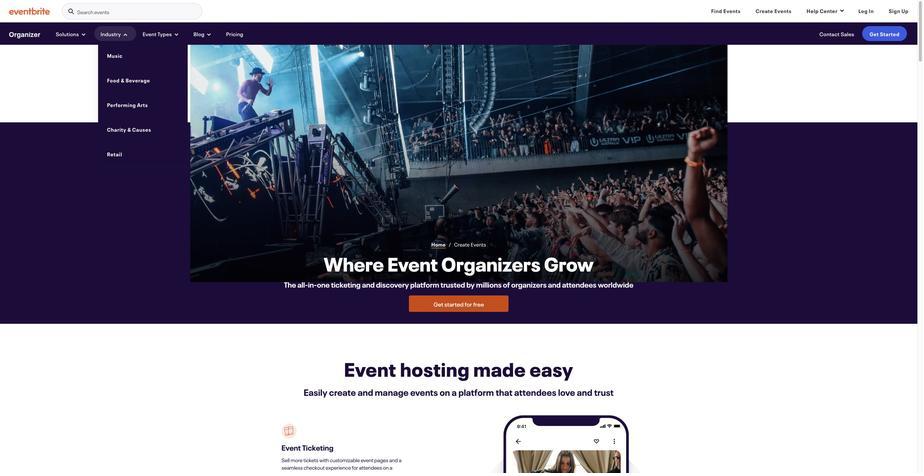 Task type: describe. For each thing, give the bounding box(es) containing it.
on inside 'event ticketing sell more tickets with customizable event pages and a seamless checkout experience for attendees on a trusted platform'
[[383, 464, 389, 471]]

easily
[[304, 385, 328, 399]]

experience
[[326, 464, 351, 471]]

arts
[[137, 101, 148, 108]]

create inside create events link
[[756, 7, 774, 14]]

for inside 'event ticketing sell more tickets with customizable event pages and a seamless checkout experience for attendees on a trusted platform'
[[352, 464, 358, 471]]

create
[[329, 385, 356, 399]]

all-
[[298, 279, 308, 290]]

organizers
[[442, 252, 541, 277]]

trust
[[595, 385, 614, 399]]

easy
[[530, 357, 574, 382]]

food & beverage link
[[107, 74, 179, 86]]

free
[[474, 300, 484, 309]]

performing arts
[[107, 101, 148, 108]]

charity & causes
[[107, 125, 151, 133]]

help
[[807, 7, 819, 14]]

of
[[503, 279, 510, 290]]

sales
[[841, 30, 855, 37]]

create events
[[756, 7, 792, 14]]

platform inside event hosting made easy easily create and manage events on a platform that attendees love and trust
[[459, 385, 494, 399]]

home
[[432, 241, 446, 248]]

started for get
[[445, 300, 464, 309]]

find events
[[712, 7, 741, 14]]

create inside 'home / create events where event organizers grow the all-in-one ticketing and discovery platform trusted by millions of organizers and attendees worldwide'
[[454, 241, 470, 248]]

contact sales
[[820, 30, 855, 37]]

event inside 'home / create events where event organizers grow the all-in-one ticketing and discovery platform trusted by millions of organizers and attendees worldwide'
[[388, 252, 438, 277]]

that
[[496, 385, 513, 399]]

and right ticketing
[[362, 279, 375, 290]]

worldwide
[[598, 279, 634, 290]]

secondary organizer element
[[0, 22, 918, 166]]

events for create events
[[775, 7, 792, 14]]

event types
[[143, 30, 172, 37]]

& for charity
[[127, 125, 131, 133]]

a for ticketing
[[399, 456, 402, 464]]

platform inside 'event ticketing sell more tickets with customizable event pages and a seamless checkout experience for attendees on a trusted platform'
[[299, 471, 318, 474]]

log in
[[859, 7, 875, 14]]

search events button
[[62, 3, 202, 20]]

event hosting made easy easily create and manage events on a platform that attendees love and trust
[[304, 357, 614, 399]]

blog
[[194, 30, 205, 37]]

trusted inside 'event ticketing sell more tickets with customizable event pages and a seamless checkout experience for attendees on a trusted platform'
[[282, 471, 298, 474]]

event for ticketing
[[282, 442, 301, 453]]

retail
[[107, 150, 122, 157]]

organizers
[[512, 279, 547, 290]]

/
[[449, 241, 451, 248]]

a for hosting
[[452, 385, 457, 399]]

get
[[434, 300, 444, 309]]

get started link
[[863, 26, 908, 41]]

find events link
[[706, 3, 747, 18]]

by
[[467, 279, 475, 290]]

checkout
[[304, 464, 325, 471]]

center
[[820, 7, 838, 14]]

up
[[902, 7, 909, 14]]

find
[[712, 7, 723, 14]]

industry
[[101, 30, 121, 37]]

with
[[320, 456, 329, 464]]

charity & causes link
[[107, 123, 179, 136]]

events inside button
[[94, 8, 109, 15]]

event for types
[[143, 30, 157, 37]]

love
[[559, 385, 576, 399]]

trusted inside 'home / create events where event organizers grow the all-in-one ticketing and discovery platform trusted by millions of organizers and attendees worldwide'
[[441, 279, 466, 290]]

more
[[291, 456, 303, 464]]

made
[[474, 357, 526, 382]]

for inside button
[[465, 300, 472, 309]]

music link
[[107, 49, 179, 62]]

music
[[107, 51, 123, 59]]

pricing link
[[224, 26, 246, 41]]

& for food
[[121, 76, 125, 83]]

create events link
[[750, 3, 798, 18]]

solutions
[[56, 30, 79, 37]]

and inside 'event ticketing sell more tickets with customizable event pages and a seamless checkout experience for attendees on a trusted platform'
[[390, 456, 398, 464]]

eventbrite image
[[9, 8, 50, 15]]



Task type: locate. For each thing, give the bounding box(es) containing it.
event up discovery
[[388, 252, 438, 277]]

1 vertical spatial create
[[454, 241, 470, 248]]

log
[[859, 7, 868, 14]]

0 vertical spatial on
[[440, 385, 450, 399]]

get started for free
[[434, 300, 484, 309]]

0 horizontal spatial attendees
[[359, 464, 382, 471]]

and down grow
[[548, 279, 561, 290]]

0 horizontal spatial started
[[445, 300, 464, 309]]

1 vertical spatial platform
[[459, 385, 494, 399]]

started right get in the left of the page
[[445, 300, 464, 309]]

ticketing
[[331, 279, 361, 290]]

tickets
[[304, 456, 319, 464]]

on
[[440, 385, 450, 399], [383, 464, 389, 471]]

seamless
[[282, 464, 303, 471]]

0 horizontal spatial platform
[[299, 471, 318, 474]]

attendees inside 'home / create events where event organizers grow the all-in-one ticketing and discovery platform trusted by millions of organizers and attendees worldwide'
[[563, 279, 597, 290]]

1 vertical spatial for
[[352, 464, 358, 471]]

manage
[[375, 385, 409, 399]]

1 horizontal spatial &
[[127, 125, 131, 133]]

home / create events where event organizers grow the all-in-one ticketing and discovery platform trusted by millions of organizers and attendees worldwide
[[284, 241, 634, 290]]

charity
[[107, 125, 126, 133]]

and right create
[[358, 385, 374, 399]]

2 horizontal spatial events
[[775, 7, 792, 14]]

get started
[[870, 30, 900, 37]]

and right pages
[[390, 456, 398, 464]]

the
[[284, 279, 296, 290]]

0 vertical spatial events
[[94, 8, 109, 15]]

phone showing an event listing page of eventbrite. the event is about a pizza making class, and there is a woman making a pizza. image
[[454, 413, 678, 474]]

2 horizontal spatial platform
[[459, 385, 494, 399]]

1 horizontal spatial trusted
[[441, 279, 466, 290]]

sign up
[[890, 7, 909, 14]]

events
[[724, 7, 741, 14], [775, 7, 792, 14], [471, 241, 487, 248]]

get
[[870, 30, 880, 37]]

event for hosting
[[344, 357, 397, 382]]

submenu element
[[98, 43, 188, 166]]

attendees right experience
[[359, 464, 382, 471]]

platform left that
[[459, 385, 494, 399]]

0 horizontal spatial trusted
[[282, 471, 298, 474]]

1 vertical spatial attendees
[[515, 385, 557, 399]]

event
[[143, 30, 157, 37], [388, 252, 438, 277], [344, 357, 397, 382], [282, 442, 301, 453]]

pricing
[[226, 30, 244, 37]]

0 vertical spatial for
[[465, 300, 472, 309]]

event inside "secondary organizer" element
[[143, 30, 157, 37]]

sign up link
[[884, 3, 915, 18]]

platform up get in the left of the page
[[411, 279, 440, 290]]

get started for free button
[[409, 296, 509, 312]]

events right find
[[724, 7, 741, 14]]

events right the search
[[94, 8, 109, 15]]

platform
[[411, 279, 440, 290], [459, 385, 494, 399], [299, 471, 318, 474]]

home link
[[432, 241, 446, 249]]

for
[[465, 300, 472, 309], [352, 464, 358, 471]]

attendees inside 'event ticketing sell more tickets with customizable event pages and a seamless checkout experience for attendees on a trusted platform'
[[359, 464, 382, 471]]

started
[[881, 30, 900, 37], [445, 300, 464, 309]]

food & beverage
[[107, 76, 150, 83]]

event
[[361, 456, 374, 464]]

0 vertical spatial started
[[881, 30, 900, 37]]

event inside event hosting made easy easily create and manage events on a platform that attendees love and trust
[[344, 357, 397, 382]]

discovery
[[376, 279, 409, 290]]

organizer
[[9, 29, 41, 38]]

1 vertical spatial events
[[411, 385, 438, 399]]

started right get at the right of page
[[881, 30, 900, 37]]

pages
[[375, 456, 389, 464]]

1 vertical spatial trusted
[[282, 471, 298, 474]]

trusted down sell
[[282, 471, 298, 474]]

in-
[[308, 279, 317, 290]]

0 vertical spatial &
[[121, 76, 125, 83]]

retail link
[[107, 148, 179, 160]]

search
[[77, 8, 93, 15]]

events inside 'home / create events where event organizers grow the all-in-one ticketing and discovery platform trusted by millions of organizers and attendees worldwide'
[[471, 241, 487, 248]]

on inside event hosting made easy easily create and manage events on a platform that attendees love and trust
[[440, 385, 450, 399]]

events for find events
[[724, 7, 741, 14]]

and
[[362, 279, 375, 290], [548, 279, 561, 290], [358, 385, 374, 399], [577, 385, 593, 399], [390, 456, 398, 464]]

1 horizontal spatial events
[[411, 385, 438, 399]]

events down the hosting
[[411, 385, 438, 399]]

customizable
[[330, 456, 360, 464]]

1 horizontal spatial on
[[440, 385, 450, 399]]

and right love
[[577, 385, 593, 399]]

ticketing
[[303, 442, 334, 453]]

0 vertical spatial attendees
[[563, 279, 597, 290]]

1 horizontal spatial attendees
[[515, 385, 557, 399]]

get started for free link
[[409, 296, 509, 312]]

1 horizontal spatial a
[[399, 456, 402, 464]]

0 horizontal spatial create
[[454, 241, 470, 248]]

contact sales link
[[818, 26, 858, 41]]

on right event
[[383, 464, 389, 471]]

types
[[158, 30, 172, 37]]

attendees
[[563, 279, 597, 290], [515, 385, 557, 399], [359, 464, 382, 471]]

event left types
[[143, 30, 157, 37]]

0 horizontal spatial events
[[471, 241, 487, 248]]

 image
[[282, 424, 297, 439]]

1 vertical spatial on
[[383, 464, 389, 471]]

attendees inside event hosting made easy easily create and manage events on a platform that attendees love and trust
[[515, 385, 557, 399]]

2 vertical spatial attendees
[[359, 464, 382, 471]]

sign
[[890, 7, 901, 14]]

food
[[107, 76, 120, 83]]

performing
[[107, 101, 136, 108]]

for left free
[[465, 300, 472, 309]]

0 vertical spatial create
[[756, 7, 774, 14]]

0 vertical spatial trusted
[[441, 279, 466, 290]]

2 horizontal spatial a
[[452, 385, 457, 399]]

trusted
[[441, 279, 466, 290], [282, 471, 298, 474]]

event inside 'event ticketing sell more tickets with customizable event pages and a seamless checkout experience for attendees on a trusted platform'
[[282, 442, 301, 453]]

2 vertical spatial platform
[[299, 471, 318, 474]]

0 horizontal spatial a
[[390, 464, 393, 471]]

search events
[[77, 8, 109, 15]]

on down the hosting
[[440, 385, 450, 399]]

event up manage
[[344, 357, 397, 382]]

causes
[[132, 125, 151, 133]]

1 horizontal spatial events
[[724, 7, 741, 14]]

events left help
[[775, 7, 792, 14]]

help center
[[807, 7, 838, 14]]

where
[[324, 252, 384, 277]]

grow
[[545, 252, 594, 277]]

one
[[317, 279, 330, 290]]

platform down tickets
[[299, 471, 318, 474]]

in
[[870, 7, 875, 14]]

attendees down easy
[[515, 385, 557, 399]]

contact
[[820, 30, 840, 37]]

0 horizontal spatial on
[[383, 464, 389, 471]]

attendees down grow
[[563, 279, 597, 290]]

0 vertical spatial platform
[[411, 279, 440, 290]]

platform inside 'home / create events where event organizers grow the all-in-one ticketing and discovery platform trusted by millions of organizers and attendees worldwide'
[[411, 279, 440, 290]]

event ticketing sell more tickets with customizable event pages and a seamless checkout experience for attendees on a trusted platform
[[282, 442, 402, 474]]

event up more
[[282, 442, 301, 453]]

performing arts link
[[107, 98, 179, 111]]

2 horizontal spatial attendees
[[563, 279, 597, 290]]

started inside button
[[445, 300, 464, 309]]

1 horizontal spatial started
[[881, 30, 900, 37]]

1 horizontal spatial platform
[[411, 279, 440, 290]]

hosting
[[400, 357, 470, 382]]

events
[[94, 8, 109, 15], [411, 385, 438, 399]]

trusted left by
[[441, 279, 466, 290]]

1 horizontal spatial for
[[465, 300, 472, 309]]

beverage
[[126, 76, 150, 83]]

events inside event hosting made easy easily create and manage events on a platform that attendees love and trust
[[411, 385, 438, 399]]

& left causes
[[127, 125, 131, 133]]

events up organizers
[[471, 241, 487, 248]]

1 vertical spatial &
[[127, 125, 131, 133]]

started inside "secondary organizer" element
[[881, 30, 900, 37]]

for left event
[[352, 464, 358, 471]]

started for get
[[881, 30, 900, 37]]

1 horizontal spatial create
[[756, 7, 774, 14]]

0 horizontal spatial events
[[94, 8, 109, 15]]

a inside event hosting made easy easily create and manage events on a platform that attendees love and trust
[[452, 385, 457, 399]]

log in link
[[853, 3, 881, 18]]

0 horizontal spatial for
[[352, 464, 358, 471]]

millions
[[476, 279, 502, 290]]

0 horizontal spatial &
[[121, 76, 125, 83]]

sell
[[282, 456, 290, 464]]

1 vertical spatial started
[[445, 300, 464, 309]]

& right food
[[121, 76, 125, 83]]



Task type: vqa. For each thing, say whether or not it's contained in the screenshot.
Types at left top
yes



